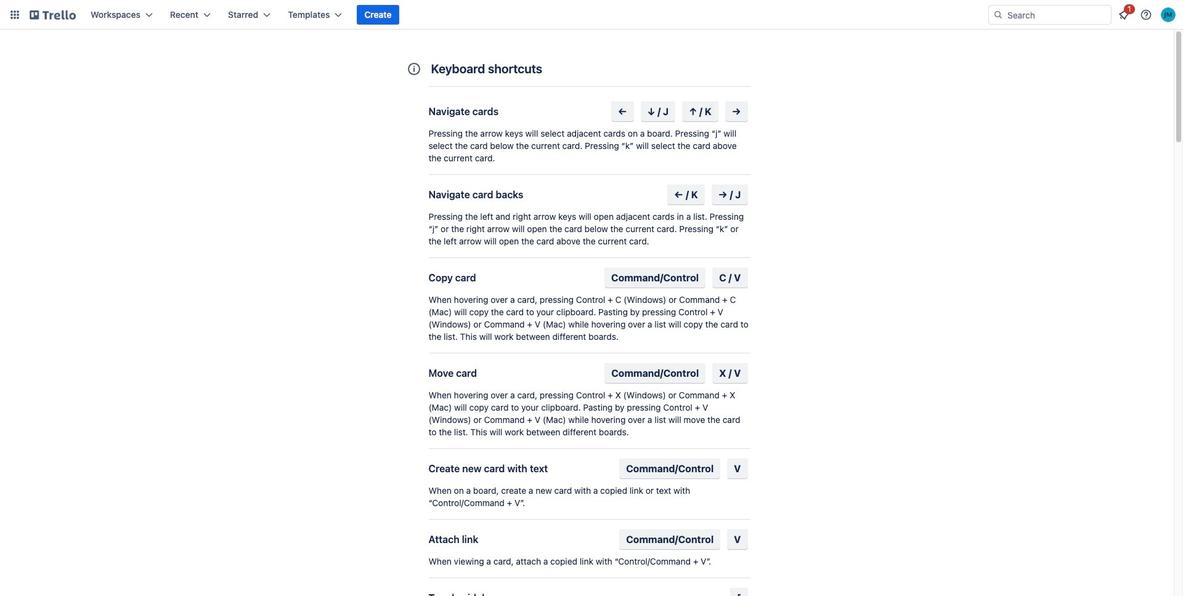 Task type: vqa. For each thing, say whether or not it's contained in the screenshot.
Mike's Bikes link
no



Task type: describe. For each thing, give the bounding box(es) containing it.
search image
[[993, 10, 1003, 20]]

primary element
[[0, 0, 1183, 30]]

jeremy miller (jeremymiller198) image
[[1161, 7, 1176, 22]]



Task type: locate. For each thing, give the bounding box(es) containing it.
open information menu image
[[1140, 9, 1152, 21]]

back to home image
[[30, 5, 76, 25]]

1 notification image
[[1117, 7, 1131, 22]]

Search field
[[1003, 6, 1111, 23]]



